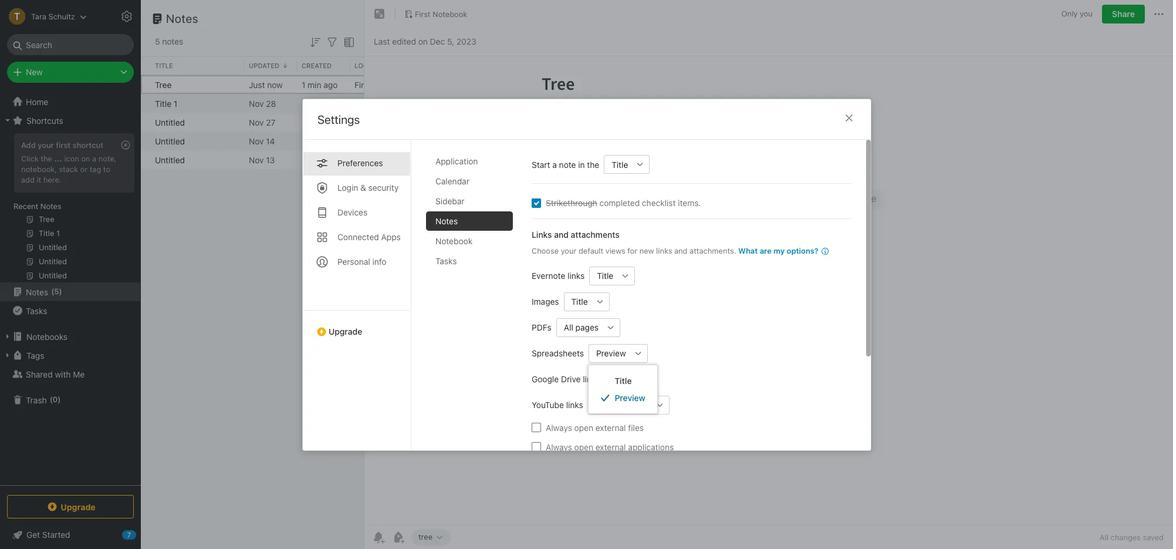Task type: describe. For each thing, give the bounding box(es) containing it.
notes tab
[[426, 211, 513, 230]]

on inside icon on a note, notebook, stack or tag to add it here.
[[81, 154, 90, 163]]

untitled for nov 27
[[155, 117, 185, 127]]

first for nov 28
[[355, 98, 371, 108]]

note window element
[[365, 0, 1174, 549]]

external for files
[[596, 422, 626, 432]]

expand tags image
[[3, 351, 12, 360]]

checklist
[[642, 198, 676, 208]]

first notebook inside button
[[415, 9, 468, 19]]

files
[[628, 422, 644, 432]]

completed
[[600, 198, 640, 208]]

nov 28
[[249, 98, 276, 108]]

tree button
[[412, 529, 451, 546]]

...
[[54, 154, 62, 163]]

tab list for application
[[303, 139, 411, 450]]

links down drive
[[566, 400, 583, 410]]

notes right recent
[[40, 201, 61, 211]]

notebook for now
[[373, 80, 411, 90]]

notes
[[162, 36, 183, 46]]

tag
[[90, 164, 101, 174]]

strikethrough completed checklist items.
[[546, 198, 701, 208]]

pdfs
[[532, 322, 552, 332]]

1 13 from the left
[[266, 155, 275, 165]]

info
[[372, 256, 386, 266]]

first notebook for nov 14
[[355, 136, 411, 146]]

devices
[[337, 207, 367, 217]]

calendar tab
[[426, 171, 513, 191]]

tags
[[26, 350, 44, 360]]

new
[[640, 246, 654, 255]]

links right drive
[[583, 374, 600, 384]]

saved
[[1144, 533, 1164, 542]]

min
[[308, 80, 321, 90]]

1 vertical spatial upgrade button
[[7, 495, 134, 519]]

Choose default view option for YouTube links field
[[588, 395, 670, 414]]

open for always open external applications
[[574, 442, 593, 452]]

ago
[[324, 80, 338, 90]]

settings tooltip
[[130, 5, 188, 28]]

preview inside button
[[596, 348, 626, 358]]

new button
[[7, 62, 134, 83]]

tasks inside 'tab'
[[435, 256, 457, 266]]

last
[[374, 36, 390, 46]]

you
[[1080, 9, 1093, 18]]

expand note image
[[373, 7, 387, 21]]

first for nov 27
[[355, 117, 371, 127]]

drive
[[561, 374, 581, 384]]

only
[[1062, 9, 1078, 18]]

Always open external files checkbox
[[532, 422, 541, 432]]

small
[[596, 400, 616, 410]]

1 nov 14 from the left
[[249, 136, 275, 146]]

login & security
[[337, 182, 399, 192]]

tags button
[[0, 346, 140, 365]]

&
[[360, 182, 366, 192]]

5 inside note list element
[[155, 36, 160, 46]]

preview button
[[589, 344, 629, 362]]

stack
[[59, 164, 78, 174]]

notes ( 5 )
[[26, 287, 62, 297]]

dropdown list menu
[[589, 372, 657, 406]]

add your first shortcut
[[21, 140, 103, 150]]

changes
[[1111, 533, 1141, 542]]

title down views
[[597, 270, 614, 280]]

external for applications
[[596, 442, 626, 452]]

add
[[21, 175, 35, 184]]

untitled for nov 14
[[155, 136, 185, 146]]

notebook,
[[21, 164, 57, 174]]

2 14 from the left
[[319, 136, 328, 146]]

images
[[532, 296, 559, 306]]

calendar
[[435, 176, 469, 186]]

a inside icon on a note, notebook, stack or tag to add it here.
[[92, 154, 96, 163]]

row group containing title
[[141, 56, 620, 75]]

Note Editor text field
[[365, 56, 1174, 525]]

notebooks
[[26, 331, 68, 341]]

notes inside note list element
[[166, 12, 199, 25]]

close image
[[842, 111, 856, 125]]

what are my options?
[[738, 246, 819, 255]]

tasks tab
[[426, 251, 513, 270]]

2 nov 13 from the left
[[302, 155, 328, 165]]

start
[[532, 159, 550, 169]]

tree
[[419, 532, 433, 541]]

2 13 from the left
[[319, 155, 328, 165]]

title right in
[[612, 159, 628, 169]]

shared
[[26, 369, 53, 379]]

first notebook for nov 28
[[355, 98, 411, 108]]

in
[[578, 159, 585, 169]]

shortcut
[[73, 140, 103, 150]]

notebook for 14
[[373, 136, 411, 146]]

1 horizontal spatial a
[[552, 159, 557, 169]]

notebook tab
[[426, 231, 513, 250]]

location
[[355, 62, 388, 69]]

icon
[[64, 154, 79, 163]]

options?
[[787, 246, 819, 255]]

first notebook for just now
[[355, 80, 411, 90]]

0
[[53, 395, 58, 404]]

upgrade button inside tab list
[[303, 310, 411, 341]]

title 1
[[155, 98, 177, 108]]

share
[[1113, 9, 1136, 19]]

recent
[[14, 201, 38, 211]]

1 vertical spatial settings
[[317, 112, 360, 126]]

dec
[[430, 36, 445, 46]]

just now
[[249, 80, 283, 90]]

1 nov 13 from the left
[[249, 155, 275, 165]]

icon on a note, notebook, stack or tag to add it here.
[[21, 154, 117, 184]]

preview link
[[589, 389, 657, 406]]

evernote
[[532, 270, 565, 280]]

1 14 from the left
[[266, 136, 275, 146]]

links
[[532, 229, 552, 239]]

trash
[[26, 395, 47, 405]]

click
[[21, 154, 39, 163]]

always for always open external files
[[546, 422, 572, 432]]

strikethrough
[[546, 198, 597, 208]]

preview
[[618, 400, 648, 410]]

expand notebooks image
[[3, 332, 12, 341]]

small preview button
[[588, 395, 651, 414]]

last edited on dec 5, 2023
[[374, 36, 477, 46]]

27 for 27
[[319, 117, 329, 127]]

untitled for nov 13
[[155, 155, 185, 165]]

all pages button
[[556, 318, 602, 336]]

applications
[[628, 442, 674, 452]]

add a reminder image
[[372, 530, 386, 544]]

0 vertical spatial and
[[554, 229, 569, 239]]

apps
[[381, 232, 401, 242]]

( for trash
[[50, 395, 53, 404]]

) for notes
[[59, 287, 62, 296]]



Task type: vqa. For each thing, say whether or not it's contained in the screenshot.


Task type: locate. For each thing, give the bounding box(es) containing it.
preview inside the dropdown list menu
[[615, 393, 646, 403]]

0 horizontal spatial tasks
[[26, 306, 47, 316]]

spreadsheets
[[532, 348, 584, 358]]

2 open from the top
[[574, 442, 593, 452]]

) up tasks button
[[59, 287, 62, 296]]

settings image
[[120, 9, 134, 23]]

0 horizontal spatial settings
[[148, 11, 178, 21]]

first notebook button
[[400, 6, 472, 22]]

1 vertical spatial 5
[[54, 287, 59, 296]]

group inside tree
[[0, 130, 140, 287]]

group
[[0, 130, 140, 287]]

default
[[579, 246, 603, 255]]

1 vertical spatial )
[[58, 395, 61, 404]]

notes inside tab
[[435, 216, 458, 226]]

title up all pages button
[[571, 296, 588, 306]]

0 horizontal spatial nov 14
[[249, 136, 275, 146]]

notebook inside tab
[[435, 236, 473, 246]]

0 horizontal spatial upgrade
[[61, 502, 96, 512]]

choose
[[532, 246, 559, 255]]

0 horizontal spatial nov 13
[[249, 155, 275, 165]]

settings down "ago"
[[317, 112, 360, 126]]

attachments
[[571, 229, 620, 239]]

0 vertical spatial settings
[[148, 11, 178, 21]]

note list element
[[141, 0, 620, 549]]

1 horizontal spatial 13
[[319, 155, 328, 165]]

Choose default view option for PDFs field
[[556, 318, 620, 336]]

links right evernote
[[568, 270, 585, 280]]

nov 14 down nov 28
[[249, 136, 275, 146]]

title button up all pages button
[[564, 292, 591, 311]]

1 horizontal spatial all
[[1100, 533, 1109, 542]]

0 horizontal spatial on
[[81, 154, 90, 163]]

open up the "always open external applications"
[[574, 422, 593, 432]]

0 horizontal spatial all
[[564, 322, 573, 332]]

0 vertical spatial preview
[[596, 348, 626, 358]]

created
[[302, 62, 332, 69]]

notes inside the notes ( 5 )
[[26, 287, 48, 297]]

1 vertical spatial preview
[[615, 393, 646, 403]]

0 vertical spatial external
[[596, 422, 626, 432]]

external down always open external files
[[596, 442, 626, 452]]

notes up notes on the left of the page
[[166, 12, 199, 25]]

and
[[554, 229, 569, 239], [674, 246, 688, 255]]

)
[[59, 287, 62, 296], [58, 395, 61, 404]]

0 vertical spatial title button
[[604, 155, 631, 174]]

add tag image
[[392, 530, 406, 544]]

5 inside the notes ( 5 )
[[54, 287, 59, 296]]

your up click the ...
[[38, 140, 54, 150]]

and right "links"
[[554, 229, 569, 239]]

1 horizontal spatial 1
[[302, 80, 306, 90]]

views
[[606, 246, 625, 255]]

title button for images
[[564, 292, 591, 311]]

nov 27
[[302, 98, 329, 108], [249, 117, 276, 127], [302, 117, 329, 127]]

external up the "always open external applications"
[[596, 422, 626, 432]]

1 vertical spatial title button
[[589, 266, 616, 285]]

all left changes
[[1100, 533, 1109, 542]]

tab list containing application
[[426, 151, 522, 450]]

1 horizontal spatial nov 13
[[302, 155, 328, 165]]

a left note
[[552, 159, 557, 169]]

1 vertical spatial on
[[81, 154, 90, 163]]

1 untitled from the top
[[155, 117, 185, 127]]

your
[[38, 140, 54, 150], [561, 246, 577, 255]]

title button down default
[[589, 266, 616, 285]]

on inside the 'note window' element
[[419, 36, 428, 46]]

what
[[738, 246, 758, 255]]

first notebook
[[415, 9, 468, 19], [355, 80, 411, 90], [355, 98, 411, 108], [355, 117, 411, 127], [355, 136, 411, 146], [355, 155, 411, 165]]

title button for start a note in the
[[604, 155, 631, 174]]

all for all pages
[[564, 322, 573, 332]]

a up tag
[[92, 154, 96, 163]]

1 vertical spatial upgrade
[[61, 502, 96, 512]]

google
[[532, 374, 559, 384]]

1 horizontal spatial upgrade button
[[303, 310, 411, 341]]

first for nov 13
[[355, 155, 371, 165]]

notebook for 13
[[373, 155, 411, 165]]

your for default
[[561, 246, 577, 255]]

upgrade for bottom upgrade "popup button"
[[61, 502, 96, 512]]

0 horizontal spatial your
[[38, 140, 54, 150]]

home link
[[0, 92, 141, 111]]

pages
[[576, 322, 599, 332]]

nov 27 for 28
[[302, 98, 329, 108]]

14 down the 28
[[266, 136, 275, 146]]

0 vertical spatial (
[[51, 287, 54, 296]]

shared with me
[[26, 369, 85, 379]]

0 horizontal spatial upgrade button
[[7, 495, 134, 519]]

5 left notes on the left of the page
[[155, 36, 160, 46]]

all left pages
[[564, 322, 573, 332]]

tab list containing preferences
[[303, 139, 411, 450]]

click the ...
[[21, 154, 62, 163]]

settings up 5 notes
[[148, 11, 178, 21]]

open for always open external files
[[574, 422, 593, 432]]

28
[[266, 98, 276, 108]]

or
[[80, 164, 88, 174]]

row group
[[141, 56, 620, 75], [141, 75, 561, 169]]

connected
[[337, 232, 379, 242]]

upgrade for upgrade "popup button" in tab list
[[329, 326, 362, 336]]

notes up tasks button
[[26, 287, 48, 297]]

start a note in the
[[532, 159, 599, 169]]

title
[[155, 62, 173, 69], [155, 98, 172, 108], [612, 159, 628, 169], [597, 270, 614, 280], [571, 296, 588, 306], [615, 376, 632, 386]]

27 for 28
[[319, 98, 329, 108]]

2 always from the top
[[546, 442, 572, 452]]

) for trash
[[58, 395, 61, 404]]

0 horizontal spatial the
[[41, 154, 52, 163]]

notebook for 28
[[373, 98, 411, 108]]

2 external from the top
[[596, 442, 626, 452]]

1 vertical spatial (
[[50, 395, 53, 404]]

first
[[56, 140, 71, 150]]

row group inside note list element
[[141, 75, 561, 169]]

first
[[415, 9, 431, 19], [355, 80, 371, 90], [355, 98, 371, 108], [355, 117, 371, 127], [355, 136, 371, 146], [355, 155, 371, 165]]

only you
[[1062, 9, 1093, 18]]

with
[[55, 369, 71, 379]]

login
[[337, 182, 358, 192]]

upgrade inside tab list
[[329, 326, 362, 336]]

settings inside "tooltip"
[[148, 11, 178, 21]]

title inside the dropdown list menu
[[615, 376, 632, 386]]

1 row group from the top
[[141, 56, 620, 75]]

0 vertical spatial )
[[59, 287, 62, 296]]

your for first
[[38, 140, 54, 150]]

group containing add your first shortcut
[[0, 130, 140, 287]]

youtube
[[532, 400, 564, 410]]

nov 14 down min
[[302, 136, 328, 146]]

0 vertical spatial all
[[564, 322, 573, 332]]

1 vertical spatial external
[[596, 442, 626, 452]]

Choose default view option for Spreadsheets field
[[589, 344, 648, 362]]

personal
[[337, 256, 370, 266]]

tasks button
[[0, 301, 140, 320]]

tasks down the notes ( 5 )
[[26, 306, 47, 316]]

Select38548 checkbox
[[532, 198, 541, 207]]

13 down the 28
[[266, 155, 275, 165]]

0 vertical spatial 5
[[155, 36, 160, 46]]

14 down 1 min ago
[[319, 136, 328, 146]]

the right in
[[587, 159, 599, 169]]

tree
[[155, 80, 172, 90]]

1 horizontal spatial and
[[674, 246, 688, 255]]

0 vertical spatial always
[[546, 422, 572, 432]]

1 open from the top
[[574, 422, 593, 432]]

( for notes
[[51, 287, 54, 296]]

here.
[[43, 175, 61, 184]]

0 horizontal spatial a
[[92, 154, 96, 163]]

1 always from the top
[[546, 422, 572, 432]]

the left ...
[[41, 154, 52, 163]]

2 vertical spatial untitled
[[155, 155, 185, 165]]

application
[[435, 156, 478, 166]]

nov 13
[[249, 155, 275, 165], [302, 155, 328, 165]]

all for all changes saved
[[1100, 533, 1109, 542]]

2 row group from the top
[[141, 75, 561, 169]]

0 horizontal spatial tab list
[[303, 139, 411, 450]]

( up tasks button
[[51, 287, 54, 296]]

your down links and attachments
[[561, 246, 577, 255]]

untitled
[[155, 117, 185, 127], [155, 136, 185, 146], [155, 155, 185, 165]]

1 vertical spatial all
[[1100, 533, 1109, 542]]

always right always open external applications checkbox
[[546, 442, 572, 452]]

home
[[26, 97, 48, 107]]

always open external applications
[[546, 442, 674, 452]]

share button
[[1103, 5, 1146, 23]]

links right new
[[656, 246, 672, 255]]

shortcuts button
[[0, 111, 140, 130]]

all inside button
[[564, 322, 573, 332]]

always right always open external files option
[[546, 422, 572, 432]]

nov
[[249, 98, 264, 108], [302, 98, 317, 108], [249, 117, 264, 127], [302, 117, 317, 127], [249, 136, 264, 146], [302, 136, 317, 146], [249, 155, 264, 165], [302, 155, 317, 165]]

personal info
[[337, 256, 386, 266]]

connected apps
[[337, 232, 401, 242]]

2 untitled from the top
[[155, 136, 185, 146]]

and left attachments.
[[674, 246, 688, 255]]

tab list for start a note in the
[[426, 151, 522, 450]]

tasks inside button
[[26, 306, 47, 316]]

a
[[92, 154, 96, 163], [552, 159, 557, 169]]

( inside the notes ( 5 )
[[51, 287, 54, 296]]

0 horizontal spatial 5
[[54, 287, 59, 296]]

for
[[628, 246, 637, 255]]

Choose default view option for Images field
[[564, 292, 610, 311]]

0 vertical spatial upgrade
[[329, 326, 362, 336]]

title down tree
[[155, 98, 172, 108]]

Start a new note in the body or title. field
[[604, 155, 650, 174]]

always for always open external applications
[[546, 442, 572, 452]]

) inside the notes ( 5 )
[[59, 287, 62, 296]]

first notebook for nov 27
[[355, 117, 411, 127]]

notes down sidebar
[[435, 216, 458, 226]]

updated
[[249, 62, 280, 69]]

nov 13 down nov 28
[[249, 155, 275, 165]]

all inside the 'note window' element
[[1100, 533, 1109, 542]]

1 horizontal spatial 14
[[319, 136, 328, 146]]

evernote links
[[532, 270, 585, 280]]

title inside field
[[571, 296, 588, 306]]

1 horizontal spatial your
[[561, 246, 577, 255]]

1 horizontal spatial tab list
[[426, 151, 522, 450]]

2 nov 14 from the left
[[302, 136, 328, 146]]

13 left preferences
[[319, 155, 328, 165]]

1 horizontal spatial on
[[419, 36, 428, 46]]

title up tree
[[155, 62, 173, 69]]

0 vertical spatial your
[[38, 140, 54, 150]]

3 untitled from the top
[[155, 155, 185, 165]]

choose your default views for new links and attachments.
[[532, 246, 736, 255]]

are
[[760, 246, 772, 255]]

1 vertical spatial and
[[674, 246, 688, 255]]

1 vertical spatial tasks
[[26, 306, 47, 316]]

always open external files
[[546, 422, 644, 432]]

first for just now
[[355, 80, 371, 90]]

shared with me link
[[0, 365, 140, 383]]

Search text field
[[15, 34, 126, 55]]

) inside trash ( 0 )
[[58, 395, 61, 404]]

recent notes
[[14, 201, 61, 211]]

0 horizontal spatial 14
[[266, 136, 275, 146]]

( inside trash ( 0 )
[[50, 395, 53, 404]]

tab list
[[303, 139, 411, 450], [426, 151, 522, 450]]

always
[[546, 422, 572, 432], [546, 442, 572, 452]]

on left dec
[[419, 36, 428, 46]]

Choose default view option for Evernote links field
[[589, 266, 635, 285]]

0 horizontal spatial 13
[[266, 155, 275, 165]]

0 vertical spatial 1
[[302, 80, 306, 90]]

1 horizontal spatial settings
[[317, 112, 360, 126]]

nov 13 left preferences
[[302, 155, 328, 165]]

Always open external applications checkbox
[[532, 442, 541, 451]]

note
[[559, 159, 576, 169]]

( right trash
[[50, 395, 53, 404]]

1 horizontal spatial 5
[[155, 36, 160, 46]]

all pages
[[564, 322, 599, 332]]

to
[[103, 164, 110, 174]]

application tab
[[426, 151, 513, 171]]

add
[[21, 140, 36, 150]]

notebook for 27
[[373, 117, 411, 127]]

0 vertical spatial tasks
[[435, 256, 457, 266]]

1 horizontal spatial upgrade
[[329, 326, 362, 336]]

google drive links
[[532, 374, 600, 384]]

1 vertical spatial 1
[[174, 98, 177, 108]]

1 min ago
[[302, 80, 338, 90]]

me
[[73, 369, 85, 379]]

on up or on the left top of page
[[81, 154, 90, 163]]

1 vertical spatial your
[[561, 246, 577, 255]]

nov 27 for 27
[[302, 117, 329, 127]]

tree containing home
[[0, 92, 141, 484]]

open down always open external files
[[574, 442, 593, 452]]

row group containing tree
[[141, 75, 561, 169]]

it
[[37, 175, 41, 184]]

title link
[[589, 372, 657, 389]]

1 vertical spatial open
[[574, 442, 593, 452]]

all changes saved
[[1100, 533, 1164, 542]]

0 horizontal spatial 1
[[174, 98, 177, 108]]

title up preview link
[[615, 376, 632, 386]]

first inside button
[[415, 9, 431, 19]]

0 vertical spatial open
[[574, 422, 593, 432]]

5 up tasks button
[[54, 287, 59, 296]]

edited
[[392, 36, 416, 46]]

first notebook for nov 13
[[355, 155, 411, 165]]

tree
[[0, 92, 141, 484]]

1 external from the top
[[596, 422, 626, 432]]

attachments.
[[690, 246, 736, 255]]

0 vertical spatial upgrade button
[[303, 310, 411, 341]]

1 horizontal spatial the
[[587, 159, 599, 169]]

1 vertical spatial always
[[546, 442, 572, 452]]

tasks
[[435, 256, 457, 266], [26, 306, 47, 316]]

1 horizontal spatial nov 14
[[302, 136, 328, 146]]

my
[[774, 246, 785, 255]]

now
[[267, 80, 283, 90]]

0 vertical spatial on
[[419, 36, 428, 46]]

notebook
[[433, 9, 468, 19], [373, 80, 411, 90], [373, 98, 411, 108], [373, 117, 411, 127], [373, 136, 411, 146], [373, 155, 411, 165], [435, 236, 473, 246]]

1 horizontal spatial tasks
[[435, 256, 457, 266]]

sidebar tab
[[426, 191, 513, 211]]

0 horizontal spatial and
[[554, 229, 569, 239]]

2 vertical spatial title button
[[564, 292, 591, 311]]

first for nov 14
[[355, 136, 371, 146]]

14
[[266, 136, 275, 146], [319, 136, 328, 146]]

trash ( 0 )
[[26, 395, 61, 405]]

security
[[368, 182, 399, 192]]

notebook inside button
[[433, 9, 468, 19]]

1 vertical spatial untitled
[[155, 136, 185, 146]]

None search field
[[15, 34, 126, 55]]

0 vertical spatial untitled
[[155, 117, 185, 127]]

) right trash
[[58, 395, 61, 404]]

title button for evernote links
[[589, 266, 616, 285]]

tasks down "notebook" tab
[[435, 256, 457, 266]]

title button right in
[[604, 155, 631, 174]]



